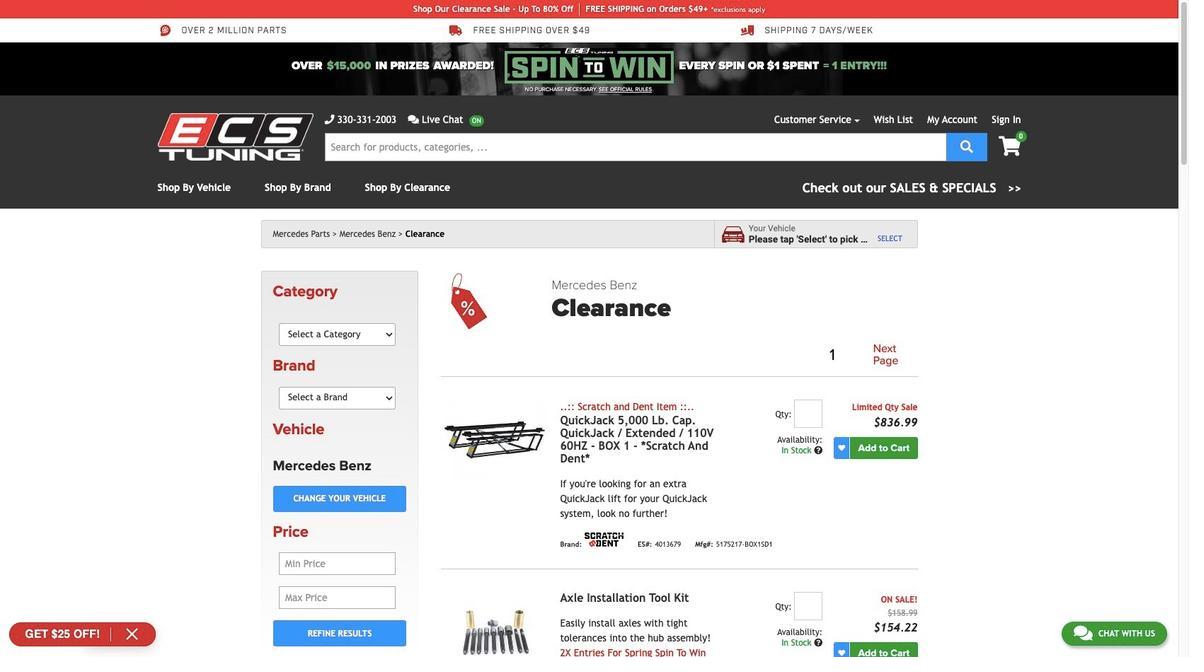 Task type: describe. For each thing, give the bounding box(es) containing it.
ecs tuning 'spin to win' contest logo image
[[505, 48, 674, 84]]

1 add to wish list image from the top
[[838, 445, 846, 452]]

2 add to wish list image from the top
[[838, 650, 846, 657]]

Min Price number field
[[279, 553, 396, 576]]

question circle image
[[814, 447, 823, 455]]

paginated product list navigation navigation
[[552, 340, 918, 371]]

1 vertical spatial comments image
[[1074, 625, 1093, 642]]

Search text field
[[325, 133, 946, 161]]



Task type: locate. For each thing, give the bounding box(es) containing it.
add to wish list image
[[838, 445, 846, 452], [838, 650, 846, 657]]

Max Price number field
[[279, 587, 396, 610]]

es#3521794 - 010012sch01a - axle installation tool kit - easily install axles with tight tolerances into the hub assembly! - schwaben - audi bmw volkswagen mercedes benz mini porsche image
[[441, 593, 549, 658]]

None number field
[[795, 400, 823, 428], [795, 593, 823, 621], [795, 400, 823, 428], [795, 593, 823, 621]]

scratch & dent - corporate logo image
[[585, 533, 624, 547]]

phone image
[[325, 115, 335, 125]]

1 vertical spatial add to wish list image
[[838, 650, 846, 657]]

comments image
[[408, 115, 419, 125], [1074, 625, 1093, 642]]

1 horizontal spatial comments image
[[1074, 625, 1093, 642]]

ecs tuning image
[[158, 113, 313, 161]]

search image
[[961, 140, 973, 153]]

0 horizontal spatial comments image
[[408, 115, 419, 125]]

shopping cart image
[[999, 137, 1021, 156]]

0 vertical spatial add to wish list image
[[838, 445, 846, 452]]

question circle image
[[814, 639, 823, 648]]

0 vertical spatial comments image
[[408, 115, 419, 125]]

es#4013679 - 5175217-box1sd1 - quickjack 5,000 lb. cap. quickjack / extended / 110v 60hz - box 1 - *scratch and dent* - if you're looking for an extra quickjack lift for your quickjack system, look no further! - scratch & dent - audi bmw volkswagen mercedes benz mini porsche image
[[441, 400, 549, 481]]



Task type: vqa. For each thing, say whether or not it's contained in the screenshot.
ES#4013679 - 5175217-BOX1SD1 - QuickJack 5,000 Lb. Cap. QuickJack / Extended / 110V 60HZ - BOX 1 - *Scratch And Dent* - If you're looking for an extra QuickJack lift for your QuickJack system, look no further! - Scratch & Dent - Audi BMW Volkswagen Mercedes Benz MINI Porsche image
yes



